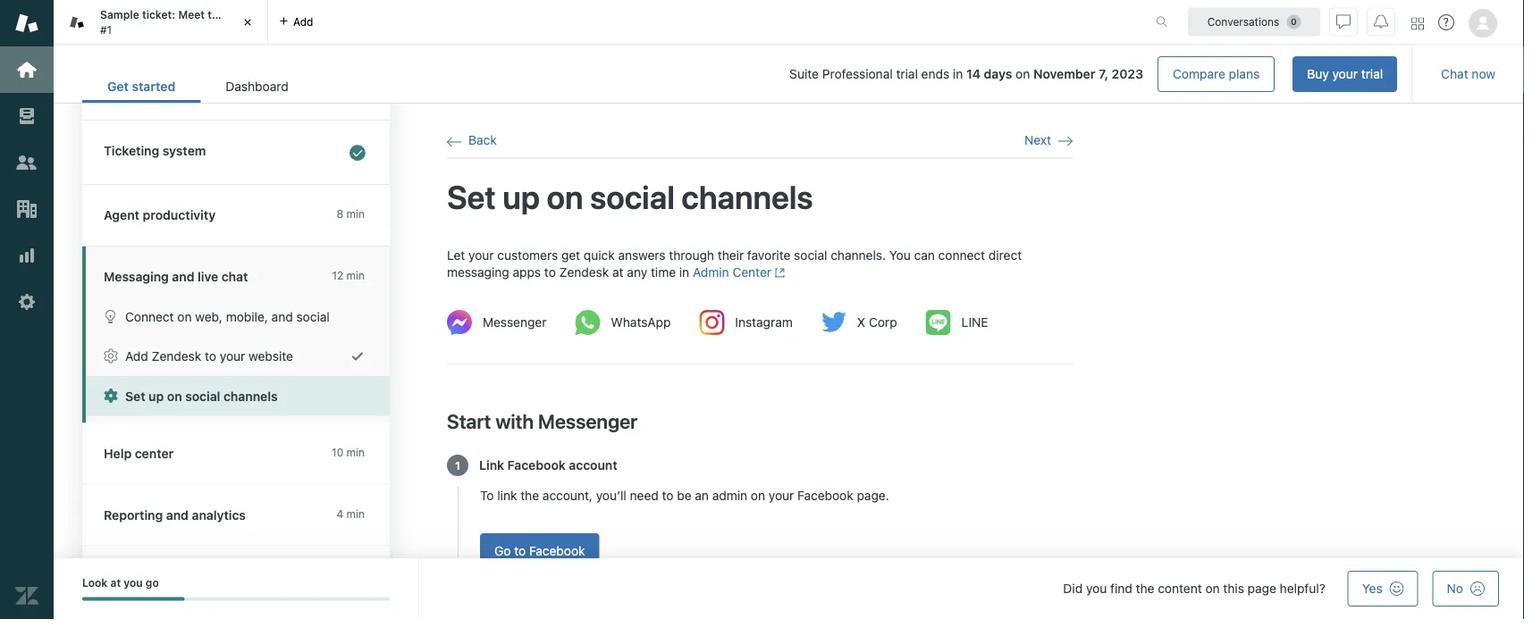 Task type: describe. For each thing, give the bounding box(es) containing it.
whatsapp
[[611, 315, 671, 330]]

with
[[496, 409, 534, 433]]

account
[[569, 458, 618, 473]]

(opens in a new tab) image
[[772, 268, 785, 278]]

instagram
[[735, 315, 793, 330]]

ticket:
[[142, 9, 175, 21]]

progress-bar progress bar
[[82, 598, 390, 601]]

on inside connect on web, mobile, and social button
[[177, 309, 192, 324]]

admin
[[712, 488, 748, 503]]

can
[[914, 248, 935, 262]]

your right admin
[[769, 488, 794, 503]]

answers
[[618, 248, 666, 262]]

get started image
[[15, 58, 38, 81]]

admin image
[[15, 291, 38, 314]]

facebook inside button
[[529, 544, 585, 559]]

get
[[561, 248, 580, 262]]

go
[[494, 544, 511, 559]]

sample
[[100, 9, 139, 21]]

find
[[1111, 582, 1133, 596]]

4 min
[[337, 508, 365, 520]]

10 min
[[332, 446, 365, 459]]

your inside let your customers get quick answers through their favorite social channels. you can connect direct messaging apps to zendesk at any time in
[[469, 248, 494, 262]]

#1
[[100, 23, 112, 36]]

add zendesk to your website button
[[86, 337, 390, 376]]

their
[[718, 248, 744, 262]]

channels inside content-title "region"
[[682, 178, 813, 216]]

8 min
[[337, 208, 365, 220]]

go to facebook button
[[480, 534, 600, 569]]

ticketing system button
[[82, 121, 386, 184]]

connect
[[938, 248, 985, 262]]

12
[[332, 270, 344, 282]]

at inside let your customers get quick answers through their favorite social channels. you can connect direct messaging apps to zendesk at any time in
[[613, 265, 624, 280]]

trial for professional
[[896, 67, 918, 81]]

4
[[337, 508, 344, 520]]

professional
[[822, 67, 893, 81]]

add
[[293, 16, 313, 28]]

page.
[[857, 488, 889, 503]]

line
[[962, 315, 988, 330]]

1 vertical spatial facebook
[[798, 488, 854, 503]]

ticketing system
[[104, 143, 206, 158]]

dashboard tab
[[201, 70, 314, 103]]

0 vertical spatial messenger
[[483, 315, 547, 330]]

start with messenger
[[447, 409, 638, 433]]

center
[[135, 446, 174, 461]]

now
[[1472, 67, 1496, 81]]

to right go
[[514, 544, 526, 559]]

conversations
[[1208, 16, 1280, 28]]

footer containing did you find the content on this page helpful?
[[54, 559, 1524, 620]]

productivity
[[143, 208, 216, 223]]

back button
[[447, 132, 497, 149]]

on inside content-title "region"
[[547, 178, 583, 216]]

the for sample ticket: meet the ticket #1
[[208, 9, 225, 21]]

customers
[[497, 248, 558, 262]]

14
[[967, 67, 981, 81]]

messaging and live chat heading
[[82, 247, 390, 297]]

mobile,
[[226, 309, 268, 324]]

let
[[447, 248, 465, 262]]

reporting
[[104, 508, 163, 523]]

days
[[984, 67, 1012, 81]]

ends
[[921, 67, 950, 81]]

and inside button
[[271, 309, 293, 324]]

social inside let your customers get quick answers through their favorite social channels. you can connect direct messaging apps to zendesk at any time in
[[794, 248, 827, 262]]

go to facebook
[[494, 544, 585, 559]]

the inside start with messenger region
[[521, 488, 539, 503]]

1 horizontal spatial you
[[1086, 582, 1107, 596]]

and for live
[[172, 270, 194, 284]]

set inside "button"
[[125, 389, 145, 404]]

back
[[468, 133, 497, 148]]

suite
[[790, 67, 819, 81]]

on left the this
[[1206, 582, 1220, 596]]

to inside let your customers get quick answers through their favorite social channels. you can connect direct messaging apps to zendesk at any time in
[[544, 265, 556, 280]]

direct
[[989, 248, 1022, 262]]

tabs tab list
[[54, 0, 1137, 45]]

min for messaging and live chat
[[347, 270, 365, 282]]

website
[[249, 349, 293, 364]]

progress bar image
[[82, 598, 185, 601]]

up inside "button"
[[149, 389, 164, 404]]

zendesk image
[[15, 585, 38, 608]]

get help image
[[1439, 14, 1455, 30]]

through
[[669, 248, 714, 262]]

admin center link
[[693, 265, 785, 280]]

compare plans
[[1173, 67, 1260, 81]]

start with messenger region
[[447, 246, 1073, 620]]

1 horizontal spatial in
[[953, 67, 963, 81]]

center
[[733, 265, 772, 280]]

and for analytics
[[166, 508, 189, 523]]

tab list containing get started
[[82, 70, 314, 103]]

yes button
[[1348, 571, 1419, 607]]

system
[[163, 143, 206, 158]]

2023
[[1112, 67, 1144, 81]]

page
[[1248, 582, 1277, 596]]

min for help center
[[347, 446, 365, 459]]

sample ticket: meet the ticket #1
[[100, 9, 258, 36]]

help center
[[104, 446, 174, 461]]

your inside section
[[1333, 67, 1358, 81]]

add zendesk to your website
[[125, 349, 293, 364]]

buy your trial button
[[1293, 56, 1398, 92]]

started
[[132, 79, 176, 94]]

on inside start with messenger region
[[751, 488, 765, 503]]

compare plans button
[[1158, 56, 1275, 92]]

look
[[82, 577, 108, 590]]

web,
[[195, 309, 223, 324]]

close image
[[239, 13, 257, 31]]

an
[[695, 488, 709, 503]]



Task type: locate. For each thing, give the bounding box(es) containing it.
trial
[[1361, 67, 1383, 81], [896, 67, 918, 81]]

your left website
[[220, 349, 245, 364]]

did you find the content on this page helpful?
[[1063, 582, 1326, 596]]

to
[[480, 488, 494, 503]]

you up progress bar image
[[124, 577, 143, 590]]

at left any
[[613, 265, 624, 280]]

start
[[447, 409, 491, 433]]

link
[[497, 488, 517, 503]]

set up on social channels up answers
[[447, 178, 813, 216]]

apps
[[513, 265, 541, 280]]

and right mobile,
[[271, 309, 293, 324]]

organizations image
[[15, 198, 38, 221]]

section
[[328, 56, 1398, 92]]

favorite
[[747, 248, 791, 262]]

zendesk support image
[[15, 12, 38, 35]]

0 horizontal spatial at
[[110, 577, 121, 590]]

2 horizontal spatial the
[[1136, 582, 1155, 596]]

buy your trial
[[1307, 67, 1383, 81]]

4 min from the top
[[347, 508, 365, 520]]

chat now
[[1441, 67, 1496, 81]]

on right days
[[1016, 67, 1030, 81]]

zendesk
[[559, 265, 609, 280], [152, 349, 201, 364]]

compare
[[1173, 67, 1226, 81]]

reporting and analytics
[[104, 508, 246, 523]]

trial inside button
[[1361, 67, 1383, 81]]

1 vertical spatial up
[[149, 389, 164, 404]]

get
[[107, 79, 129, 94]]

live
[[198, 270, 218, 284]]

content
[[1158, 582, 1202, 596]]

1 horizontal spatial set up on social channels
[[447, 178, 813, 216]]

corp
[[869, 315, 897, 330]]

on right admin
[[751, 488, 765, 503]]

need
[[630, 488, 659, 503]]

zendesk right add
[[152, 349, 201, 364]]

on up get on the top left of the page
[[547, 178, 583, 216]]

1 horizontal spatial up
[[503, 178, 540, 216]]

zendesk products image
[[1412, 17, 1424, 30]]

ticketing
[[104, 143, 159, 158]]

1 vertical spatial at
[[110, 577, 121, 590]]

tab containing sample ticket: meet the ticket
[[54, 0, 268, 45]]

account,
[[543, 488, 593, 503]]

0 vertical spatial at
[[613, 265, 624, 280]]

suite professional trial ends in 14 days on november 7, 2023
[[790, 67, 1144, 81]]

min right 12
[[347, 270, 365, 282]]

agent
[[104, 208, 139, 223]]

1 vertical spatial messenger
[[538, 409, 638, 433]]

button displays agent's chat status as invisible. image
[[1337, 15, 1351, 29]]

7,
[[1099, 67, 1109, 81]]

to left be
[[662, 488, 674, 503]]

content-title region
[[447, 176, 1073, 218]]

ticket
[[228, 9, 258, 21]]

views image
[[15, 105, 38, 128]]

the right meet
[[208, 9, 225, 21]]

2 vertical spatial and
[[166, 508, 189, 523]]

messaging
[[447, 265, 509, 280]]

0 horizontal spatial you
[[124, 577, 143, 590]]

time
[[651, 265, 676, 280]]

2 trial from the left
[[896, 67, 918, 81]]

admin
[[693, 265, 729, 280]]

zendesk inside let your customers get quick answers through their favorite social channels. you can connect direct messaging apps to zendesk at any time in
[[559, 265, 609, 280]]

admin center
[[693, 265, 772, 280]]

quick
[[584, 248, 615, 262]]

help
[[104, 446, 132, 461]]

channels down add zendesk to your website button
[[224, 389, 278, 404]]

set up on social channels button
[[86, 376, 390, 416]]

up inside content-title "region"
[[503, 178, 540, 216]]

notifications image
[[1374, 15, 1388, 29]]

in down through
[[679, 265, 690, 280]]

social right mobile,
[[296, 309, 330, 324]]

tab list
[[82, 70, 314, 103]]

min right 10
[[347, 446, 365, 459]]

facebook up link
[[508, 458, 566, 473]]

chat
[[221, 270, 248, 284]]

0 vertical spatial in
[[953, 67, 963, 81]]

1 vertical spatial and
[[271, 309, 293, 324]]

you'll
[[596, 488, 627, 503]]

1 horizontal spatial at
[[613, 265, 624, 280]]

trial down notifications icon
[[1361, 67, 1383, 81]]

to down web,
[[205, 349, 216, 364]]

and
[[172, 270, 194, 284], [271, 309, 293, 324], [166, 508, 189, 523]]

facebook left page.
[[798, 488, 854, 503]]

at right look
[[110, 577, 121, 590]]

0 vertical spatial set up on social channels
[[447, 178, 813, 216]]

section containing compare plans
[[328, 56, 1398, 92]]

10
[[332, 446, 344, 459]]

set down add
[[125, 389, 145, 404]]

set up on social channels down add zendesk to your website
[[125, 389, 278, 404]]

0 vertical spatial facebook
[[508, 458, 566, 473]]

trial left 'ends'
[[896, 67, 918, 81]]

the
[[208, 9, 225, 21], [521, 488, 539, 503], [1136, 582, 1155, 596]]

the right the "find"
[[1136, 582, 1155, 596]]

dashboard
[[226, 79, 289, 94]]

1 vertical spatial in
[[679, 265, 690, 280]]

buy
[[1307, 67, 1329, 81]]

tab
[[54, 0, 268, 45]]

conversations button
[[1188, 8, 1321, 36]]

the inside sample ticket: meet the ticket #1
[[208, 9, 225, 21]]

0 vertical spatial the
[[208, 9, 225, 21]]

up up center
[[149, 389, 164, 404]]

look at you go
[[82, 577, 159, 590]]

trial for your
[[1361, 67, 1383, 81]]

you
[[889, 248, 911, 262]]

main element
[[0, 0, 54, 620]]

set up on social channels inside "button"
[[125, 389, 278, 404]]

messenger up account
[[538, 409, 638, 433]]

8
[[337, 208, 344, 220]]

1 horizontal spatial the
[[521, 488, 539, 503]]

0 vertical spatial set
[[447, 178, 496, 216]]

facebook right go
[[529, 544, 585, 559]]

on left web,
[[177, 309, 192, 324]]

social up answers
[[590, 178, 675, 216]]

0 horizontal spatial set
[[125, 389, 145, 404]]

min inside the messaging and live chat heading
[[347, 270, 365, 282]]

1 vertical spatial channels
[[224, 389, 278, 404]]

0 horizontal spatial the
[[208, 9, 225, 21]]

add button
[[268, 0, 324, 44]]

set up on social channels inside content-title "region"
[[447, 178, 813, 216]]

your
[[1333, 67, 1358, 81], [469, 248, 494, 262], [220, 349, 245, 364], [769, 488, 794, 503]]

min for reporting and analytics
[[347, 508, 365, 520]]

0 vertical spatial zendesk
[[559, 265, 609, 280]]

any
[[627, 265, 647, 280]]

connect
[[125, 309, 174, 324]]

your right buy
[[1333, 67, 1358, 81]]

set
[[447, 178, 496, 216], [125, 389, 145, 404]]

1 horizontal spatial set
[[447, 178, 496, 216]]

zendesk inside button
[[152, 349, 201, 364]]

0 horizontal spatial channels
[[224, 389, 278, 404]]

on inside set up on social channels "button"
[[167, 389, 182, 404]]

to link the account, you'll need to be an admin on your facebook page.
[[480, 488, 889, 503]]

next
[[1025, 133, 1051, 148]]

1 horizontal spatial channels
[[682, 178, 813, 216]]

2 min from the top
[[347, 270, 365, 282]]

messenger down apps
[[483, 315, 547, 330]]

and inside heading
[[172, 270, 194, 284]]

this
[[1223, 582, 1244, 596]]

link facebook account
[[479, 458, 618, 473]]

set inside content-title "region"
[[447, 178, 496, 216]]

get started
[[107, 79, 176, 94]]

x
[[857, 315, 866, 330]]

and left live
[[172, 270, 194, 284]]

set up on social channels
[[447, 178, 813, 216], [125, 389, 278, 404]]

November 7, 2023 text field
[[1034, 67, 1144, 81]]

analytics
[[192, 508, 246, 523]]

be
[[677, 488, 692, 503]]

channels
[[682, 178, 813, 216], [224, 389, 278, 404]]

set down back button
[[447, 178, 496, 216]]

min right 4
[[347, 508, 365, 520]]

social inside "button"
[[185, 389, 220, 404]]

1 trial from the left
[[1361, 67, 1383, 81]]

1
[[455, 459, 460, 472]]

0 horizontal spatial up
[[149, 389, 164, 404]]

social right favorite
[[794, 248, 827, 262]]

min right 8
[[347, 208, 365, 220]]

0 horizontal spatial in
[[679, 265, 690, 280]]

messaging
[[104, 270, 169, 284]]

chat now button
[[1427, 56, 1510, 92]]

footer
[[54, 559, 1524, 620]]

in inside let your customers get quick answers through their favorite social channels. you can connect direct messaging apps to zendesk at any time in
[[679, 265, 690, 280]]

1 vertical spatial set
[[125, 389, 145, 404]]

1 vertical spatial zendesk
[[152, 349, 201, 364]]

0 horizontal spatial set up on social channels
[[125, 389, 278, 404]]

no button
[[1433, 571, 1499, 607]]

reporting image
[[15, 244, 38, 267]]

in left 14 at the top of the page
[[953, 67, 963, 81]]

12 min
[[332, 270, 365, 282]]

your up messaging
[[469, 248, 494, 262]]

up up customers
[[503, 178, 540, 216]]

2 vertical spatial the
[[1136, 582, 1155, 596]]

3 min from the top
[[347, 446, 365, 459]]

zendesk down get on the top left of the page
[[559, 265, 609, 280]]

messaging and live chat
[[104, 270, 248, 284]]

the right link
[[521, 488, 539, 503]]

and left analytics
[[166, 508, 189, 523]]

0 vertical spatial up
[[503, 178, 540, 216]]

0 vertical spatial channels
[[682, 178, 813, 216]]

1 horizontal spatial trial
[[1361, 67, 1383, 81]]

on down add zendesk to your website
[[167, 389, 182, 404]]

social down add zendesk to your website
[[185, 389, 220, 404]]

instagram image
[[700, 310, 725, 335]]

2 vertical spatial facebook
[[529, 544, 585, 559]]

0 horizontal spatial zendesk
[[152, 349, 201, 364]]

you right did
[[1086, 582, 1107, 596]]

customers image
[[15, 151, 38, 174]]

channels inside "button"
[[224, 389, 278, 404]]

social inside content-title "region"
[[590, 178, 675, 216]]

min for agent productivity
[[347, 208, 365, 220]]

channels.
[[831, 248, 886, 262]]

0 horizontal spatial trial
[[896, 67, 918, 81]]

to right apps
[[544, 265, 556, 280]]

1 vertical spatial set up on social channels
[[125, 389, 278, 404]]

0 vertical spatial and
[[172, 270, 194, 284]]

the for did you find the content on this page helpful?
[[1136, 582, 1155, 596]]

1 vertical spatial the
[[521, 488, 539, 503]]

did
[[1063, 582, 1083, 596]]

social inside button
[[296, 309, 330, 324]]

link
[[479, 458, 504, 473]]

meet
[[178, 9, 205, 21]]

1 horizontal spatial zendesk
[[559, 265, 609, 280]]

messenger
[[483, 315, 547, 330], [538, 409, 638, 433]]

channels up their at the left top of the page
[[682, 178, 813, 216]]

in
[[953, 67, 963, 81], [679, 265, 690, 280]]

1 min from the top
[[347, 208, 365, 220]]

x corp
[[857, 315, 897, 330]]

helpful?
[[1280, 582, 1326, 596]]



Task type: vqa. For each thing, say whether or not it's contained in the screenshot.
Favicon Icon displayed in the address bar of your browser
no



